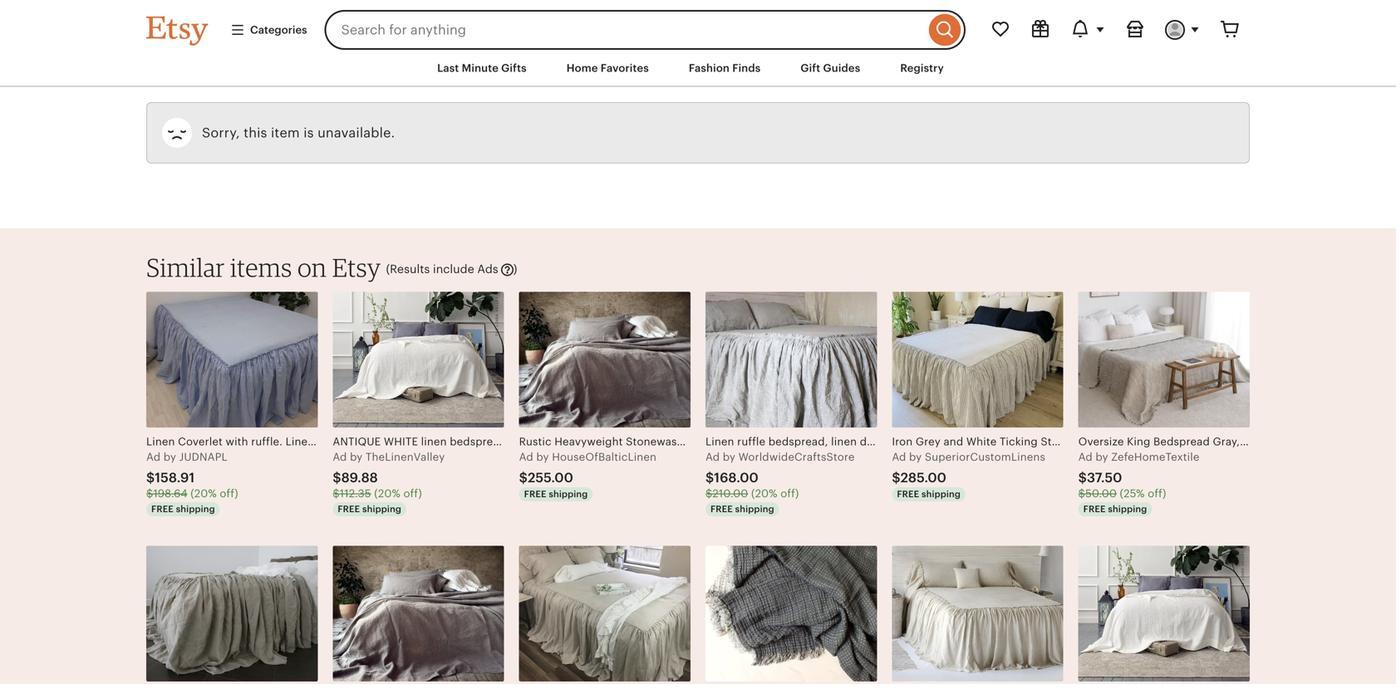 Task type: vqa. For each thing, say whether or not it's contained in the screenshot.


Task type: describe. For each thing, give the bounding box(es) containing it.
d for 89.88
[[340, 451, 347, 464]]

b for 89.88
[[350, 451, 357, 464]]

judnapl
[[179, 451, 228, 464]]

a for 89.88
[[333, 451, 340, 464]]

b for 37.50
[[1096, 451, 1103, 464]]

items
[[230, 252, 292, 283]]

menu bar containing last minute gifts
[[116, 50, 1280, 87]]

home favorites
[[567, 62, 649, 74]]

results
[[390, 263, 430, 276]]

sorry,
[[202, 126, 240, 141]]

gift
[[801, 62, 820, 74]]

none search field inside categories banner
[[325, 10, 966, 50]]

0 vertical spatial antique white linen bedspread - off white bedspread-softened linen bed cover-bed quilt- milk white bed cover-linen bed throw image
[[333, 292, 504, 428]]

d for 37.50
[[1086, 451, 1093, 464]]

etsy
[[332, 252, 381, 283]]

158.91
[[155, 471, 195, 486]]

a for 285.00
[[892, 451, 899, 464]]

finds
[[732, 62, 761, 74]]

gift guides
[[801, 62, 860, 74]]

categories
[[250, 24, 307, 36]]

y for 255.00
[[543, 451, 549, 464]]

50.00
[[1085, 488, 1117, 500]]

y for 37.50
[[1102, 451, 1108, 464]]

a d b y houseofbalticlinen $ 255.00 free shipping
[[519, 451, 657, 500]]

y for 168.00
[[730, 451, 735, 464]]

gift guides link
[[788, 53, 873, 83]]

shipping for 168.00
[[735, 505, 774, 515]]

houseofbalticlinen
[[552, 451, 657, 464]]

linen coverlet dust ruffle. ruffled linen bedspread, dust ruffle. washed and softened. made by mooshop.*4 image
[[146, 546, 318, 682]]

$ inside a d b y houseofbalticlinen $ 255.00 free shipping
[[519, 471, 528, 486]]

shipping for 37.50
[[1108, 505, 1147, 515]]

d for 255.00
[[526, 451, 533, 464]]

gifts
[[501, 62, 527, 74]]

a for 255.00
[[519, 451, 527, 464]]

y for 158.91
[[170, 451, 176, 464]]

is
[[303, 126, 314, 141]]

(20% for 158.91
[[190, 488, 217, 500]]

natural linen bedspread, bed cover, queen bedspread, king bedspread, linen bedspread,  ruffle bedding, shabby chic bedding image
[[519, 546, 691, 682]]

a for 158.91
[[146, 451, 154, 464]]

d for 285.00
[[899, 451, 906, 464]]

categories banner
[[116, 0, 1280, 50]]

)
[[513, 263, 517, 276]]

a d b y worldwidecraftsstore $ 168.00 $ 210.00 (20% off) free shipping
[[706, 451, 855, 515]]

free for 89.88
[[338, 505, 360, 515]]

free for 37.50
[[1083, 505, 1106, 515]]

favorites
[[601, 62, 649, 74]]

$ inside the a d b y superiorcustomlinens $ 285.00 free shipping
[[892, 471, 901, 486]]

285.00
[[901, 471, 947, 486]]

linen dust ruffle coverlet bedspread stone washed super soft 100% european flax natural organic silky stone village coll. christmas sales! image
[[892, 546, 1063, 682]]

a d b y zefehometextile $ 37.50 $ 50.00 (25% off) free shipping
[[1078, 451, 1200, 515]]

on
[[298, 252, 327, 283]]

d for 168.00
[[713, 451, 720, 464]]

home
[[567, 62, 598, 74]]

include
[[433, 263, 474, 276]]

255.00
[[528, 471, 573, 486]]

home favorites link
[[554, 53, 661, 83]]

iron grey and white ticking striped bedspread with gathered ruffle fall, linen bedspread, ruffle bedding linen coverlet image
[[892, 292, 1063, 428]]

this
[[244, 126, 267, 141]]

superiorcustomlinens
[[925, 451, 1045, 464]]

Search for anything text field
[[325, 10, 925, 50]]



Task type: locate. For each thing, give the bounding box(es) containing it.
free for 158.91
[[151, 505, 174, 515]]

shipping down 255.00
[[549, 489, 588, 500]]

off) for 158.91
[[220, 488, 238, 500]]

(20%
[[190, 488, 217, 500], [374, 488, 401, 500], [751, 488, 778, 500]]

d inside a d b y houseofbalticlinen $ 255.00 free shipping
[[526, 451, 533, 464]]

linen coverlet with ruffle. linen bed cover. ruffle bedspread. stonewashed ruffle bed skirt. linen bedspread. linen cover. ruffled bedskirt. image
[[146, 292, 318, 428]]

d inside the a d b y superiorcustomlinens $ 285.00 free shipping
[[899, 451, 906, 464]]

y for 89.88
[[357, 451, 363, 464]]

1 horizontal spatial rustic heavyweight stonewashed linen bed cover/ bedspread/ coverlet/ natural flax colour image
[[519, 292, 691, 428]]

off) down thelinenvalley
[[403, 488, 422, 500]]

shipping inside a d b y judnapl $ 158.91 $ 198.64 (20% off) free shipping
[[176, 505, 215, 515]]

similar items on etsy
[[146, 252, 381, 283]]

sorry, this item is unavailable.
[[202, 126, 395, 141]]

y up 89.88
[[357, 451, 363, 464]]

37.50
[[1087, 471, 1122, 486]]

d for 158.91
[[154, 451, 161, 464]]

free inside the a d b y superiorcustomlinens $ 285.00 free shipping
[[897, 489, 919, 500]]

(20% down 168.00
[[751, 488, 778, 500]]

last
[[437, 62, 459, 74]]

zefehometextile
[[1111, 451, 1200, 464]]

(25%
[[1120, 488, 1145, 500]]

off) inside a d b y zefehometextile $ 37.50 $ 50.00 (25% off) free shipping
[[1148, 488, 1166, 500]]

d up 255.00
[[526, 451, 533, 464]]

shipping inside the a d b y thelinenvalley $ 89.88 $ 112.35 (20% off) free shipping
[[362, 505, 401, 515]]

1 (20% from the left
[[190, 488, 217, 500]]

1 vertical spatial rustic heavyweight stonewashed linen bed cover/ bedspread/ coverlet/ natural flax colour image
[[333, 546, 504, 682]]

0 horizontal spatial rustic heavyweight stonewashed linen bed cover/ bedspread/ coverlet/ natural flax colour image
[[333, 546, 504, 682]]

4 off) from the left
[[1148, 488, 1166, 500]]

d up 168.00
[[713, 451, 720, 464]]

2 off) from the left
[[403, 488, 422, 500]]

fashion finds
[[689, 62, 761, 74]]

b for 255.00
[[536, 451, 543, 464]]

( results include ads
[[386, 263, 498, 276]]

y up 37.50
[[1102, 451, 1108, 464]]

a inside a d b y judnapl $ 158.91 $ 198.64 (20% off) free shipping
[[146, 451, 154, 464]]

b inside the a d b y superiorcustomlinens $ 285.00 free shipping
[[909, 451, 916, 464]]

unavailable.
[[318, 126, 395, 141]]

off) inside a d b y judnapl $ 158.91 $ 198.64 (20% off) free shipping
[[220, 488, 238, 500]]

210.00
[[713, 488, 748, 500]]

rustic heavyweight stonewashed linen bed cover/ bedspread/ coverlet/ natural flax colour image
[[519, 292, 691, 428], [333, 546, 504, 682]]

None search field
[[325, 10, 966, 50]]

1 a from the left
[[146, 451, 154, 464]]

fashion
[[689, 62, 730, 74]]

5 d from the left
[[899, 451, 906, 464]]

shipping down 210.00
[[735, 505, 774, 515]]

y inside a d b y houseofbalticlinen $ 255.00 free shipping
[[543, 451, 549, 464]]

registry link
[[888, 53, 956, 83]]

a
[[146, 451, 154, 464], [333, 451, 340, 464], [519, 451, 527, 464], [706, 451, 713, 464], [892, 451, 899, 464], [1078, 451, 1086, 464]]

0 horizontal spatial antique white linen bedspread - off white bedspread-softened linen bed cover-bed quilt- milk white bed cover-linen bed throw image
[[333, 292, 504, 428]]

thelinenvalley
[[366, 451, 445, 464]]

6 b from the left
[[1096, 451, 1103, 464]]

a inside the a d b y superiorcustomlinens $ 285.00 free shipping
[[892, 451, 899, 464]]

shipping down 285.00
[[922, 489, 961, 500]]

(20% inside a d b y judnapl $ 158.91 $ 198.64 (20% off) free shipping
[[190, 488, 217, 500]]

y up '158.91' on the left bottom of the page
[[170, 451, 176, 464]]

worldwidecraftsstore
[[738, 451, 855, 464]]

112.35
[[340, 488, 371, 500]]

shipping
[[549, 489, 588, 500], [922, 489, 961, 500], [176, 505, 215, 515], [362, 505, 401, 515], [735, 505, 774, 515], [1108, 505, 1147, 515]]

shipping down (25%
[[1108, 505, 1147, 515]]

categories button
[[218, 15, 320, 45]]

d up 37.50
[[1086, 451, 1093, 464]]

4 d from the left
[[713, 451, 720, 464]]

168.00
[[714, 471, 759, 486]]

shipping for 89.88
[[362, 505, 401, 515]]

b up 89.88
[[350, 451, 357, 464]]

similar
[[146, 252, 225, 283]]

b up 37.50
[[1096, 451, 1103, 464]]

y up 168.00
[[730, 451, 735, 464]]

minute
[[462, 62, 499, 74]]

off) for 89.88
[[403, 488, 422, 500]]

b up 255.00
[[536, 451, 543, 464]]

last minute gifts link
[[425, 53, 539, 83]]

shipping for 158.91
[[176, 505, 215, 515]]

5 y from the left
[[916, 451, 922, 464]]

(20% right 112.35
[[374, 488, 401, 500]]

antique white linen bedspread - off white bedspread-softened linen bed cover-bed quilt- milk white bed cover-linen bed throw image
[[333, 292, 504, 428], [1078, 546, 1250, 682]]

$
[[146, 471, 155, 486], [333, 471, 341, 486], [519, 471, 528, 486], [706, 471, 714, 486], [892, 471, 901, 486], [1078, 471, 1087, 486], [146, 488, 153, 500], [333, 488, 340, 500], [706, 488, 713, 500], [1078, 488, 1085, 500]]

off)
[[220, 488, 238, 500], [403, 488, 422, 500], [780, 488, 799, 500], [1148, 488, 1166, 500]]

b up 168.00
[[723, 451, 730, 464]]

d inside a d b y zefehometextile $ 37.50 $ 50.00 (25% off) free shipping
[[1086, 451, 1093, 464]]

4 y from the left
[[730, 451, 735, 464]]

3 y from the left
[[543, 451, 549, 464]]

registry
[[900, 62, 944, 74]]

shipping inside the a d b y superiorcustomlinens $ 285.00 free shipping
[[922, 489, 961, 500]]

shipping down 112.35
[[362, 505, 401, 515]]

b inside the a d b y thelinenvalley $ 89.88 $ 112.35 (20% off) free shipping
[[350, 451, 357, 464]]

b up '158.91' on the left bottom of the page
[[163, 451, 171, 464]]

2 a from the left
[[333, 451, 340, 464]]

b for 285.00
[[909, 451, 916, 464]]

off) for 37.50
[[1148, 488, 1166, 500]]

3 (20% from the left
[[751, 488, 778, 500]]

off) inside a d b y worldwidecraftsstore $ 168.00 $ 210.00 (20% off) free shipping
[[780, 488, 799, 500]]

free for 168.00
[[711, 505, 733, 515]]

5 a from the left
[[892, 451, 899, 464]]

last minute gifts
[[437, 62, 527, 74]]

linen ruffle bedspread, linen dust ruffle, linen ruffled coverlet, linen bedspread, linen throw, linen blanket, linen cover, linen bed skirt image
[[706, 292, 877, 428]]

off) down judnapl
[[220, 488, 238, 500]]

(
[[386, 263, 390, 276]]

large soft duplex linen bedspread image
[[706, 546, 877, 682]]

menu bar
[[116, 50, 1280, 87]]

d
[[154, 451, 161, 464], [340, 451, 347, 464], [526, 451, 533, 464], [713, 451, 720, 464], [899, 451, 906, 464], [1086, 451, 1093, 464]]

2 y from the left
[[357, 451, 363, 464]]

b inside a d b y judnapl $ 158.91 $ 198.64 (20% off) free shipping
[[163, 451, 171, 464]]

3 a from the left
[[519, 451, 527, 464]]

free down 285.00
[[897, 489, 919, 500]]

a d b y superiorcustomlinens $ 285.00 free shipping
[[892, 451, 1045, 500]]

0 horizontal spatial (20%
[[190, 488, 217, 500]]

y up 285.00
[[916, 451, 922, 464]]

(20% for 89.88
[[374, 488, 401, 500]]

6 a from the left
[[1078, 451, 1086, 464]]

y inside the a d b y thelinenvalley $ 89.88 $ 112.35 (20% off) free shipping
[[357, 451, 363, 464]]

6 y from the left
[[1102, 451, 1108, 464]]

a inside the a d b y thelinenvalley $ 89.88 $ 112.35 (20% off) free shipping
[[333, 451, 340, 464]]

shipping inside a d b y houseofbalticlinen $ 255.00 free shipping
[[549, 489, 588, 500]]

1 d from the left
[[154, 451, 161, 464]]

b for 168.00
[[723, 451, 730, 464]]

4 a from the left
[[706, 451, 713, 464]]

free down 112.35
[[338, 505, 360, 515]]

y up 255.00
[[543, 451, 549, 464]]

5 b from the left
[[909, 451, 916, 464]]

free down 210.00
[[711, 505, 733, 515]]

a d b y judnapl $ 158.91 $ 198.64 (20% off) free shipping
[[146, 451, 238, 515]]

off) right (25%
[[1148, 488, 1166, 500]]

2 (20% from the left
[[374, 488, 401, 500]]

free inside a d b y zefehometextile $ 37.50 $ 50.00 (25% off) free shipping
[[1083, 505, 1106, 515]]

1 off) from the left
[[220, 488, 238, 500]]

2 b from the left
[[350, 451, 357, 464]]

b inside a d b y houseofbalticlinen $ 255.00 free shipping
[[536, 451, 543, 464]]

item
[[271, 126, 300, 141]]

free inside a d b y judnapl $ 158.91 $ 198.64 (20% off) free shipping
[[151, 505, 174, 515]]

0 vertical spatial rustic heavyweight stonewashed linen bed cover/ bedspread/ coverlet/ natural flax colour image
[[519, 292, 691, 428]]

y for 285.00
[[916, 451, 922, 464]]

shipping down 198.64
[[176, 505, 215, 515]]

1 horizontal spatial (20%
[[374, 488, 401, 500]]

b up 285.00
[[909, 451, 916, 464]]

free down 198.64
[[151, 505, 174, 515]]

6 d from the left
[[1086, 451, 1093, 464]]

4 b from the left
[[723, 451, 730, 464]]

y inside a d b y worldwidecraftsstore $ 168.00 $ 210.00 (20% off) free shipping
[[730, 451, 735, 464]]

(20% down '158.91' on the left bottom of the page
[[190, 488, 217, 500]]

d up '158.91' on the left bottom of the page
[[154, 451, 161, 464]]

a inside a d b y worldwidecraftsstore $ 168.00 $ 210.00 (20% off) free shipping
[[706, 451, 713, 464]]

off) down worldwidecraftsstore
[[780, 488, 799, 500]]

y
[[170, 451, 176, 464], [357, 451, 363, 464], [543, 451, 549, 464], [730, 451, 735, 464], [916, 451, 922, 464], [1102, 451, 1108, 464]]

d up 89.88
[[340, 451, 347, 464]]

free
[[524, 489, 546, 500], [897, 489, 919, 500], [151, 505, 174, 515], [338, 505, 360, 515], [711, 505, 733, 515], [1083, 505, 1106, 515]]

2 d from the left
[[340, 451, 347, 464]]

3 d from the left
[[526, 451, 533, 464]]

a inside a d b y zefehometextile $ 37.50 $ 50.00 (25% off) free shipping
[[1078, 451, 1086, 464]]

3 off) from the left
[[780, 488, 799, 500]]

off) inside the a d b y thelinenvalley $ 89.88 $ 112.35 (20% off) free shipping
[[403, 488, 422, 500]]

b inside a d b y worldwidecraftsstore $ 168.00 $ 210.00 (20% off) free shipping
[[723, 451, 730, 464]]

1 b from the left
[[163, 451, 171, 464]]

89.88
[[341, 471, 378, 486]]

shipping inside a d b y worldwidecraftsstore $ 168.00 $ 210.00 (20% off) free shipping
[[735, 505, 774, 515]]

free inside a d b y worldwidecraftsstore $ 168.00 $ 210.00 (20% off) free shipping
[[711, 505, 733, 515]]

fashion finds link
[[676, 53, 773, 83]]

free down 255.00
[[524, 489, 546, 500]]

ads
[[477, 263, 498, 276]]

(20% inside a d b y worldwidecraftsstore $ 168.00 $ 210.00 (20% off) free shipping
[[751, 488, 778, 500]]

b inside a d b y zefehometextile $ 37.50 $ 50.00 (25% off) free shipping
[[1096, 451, 1103, 464]]

y inside a d b y zefehometextile $ 37.50 $ 50.00 (25% off) free shipping
[[1102, 451, 1108, 464]]

oversize king bedspread gray, queen bed coverlet, light throw blanket, king bed cover, cotton throw blanket, lap blanket adult, knee blanket image
[[1078, 292, 1250, 428]]

y inside the a d b y superiorcustomlinens $ 285.00 free shipping
[[916, 451, 922, 464]]

guides
[[823, 62, 860, 74]]

a for 168.00
[[706, 451, 713, 464]]

198.64
[[153, 488, 188, 500]]

free inside a d b y houseofbalticlinen $ 255.00 free shipping
[[524, 489, 546, 500]]

a inside a d b y houseofbalticlinen $ 255.00 free shipping
[[519, 451, 527, 464]]

1 horizontal spatial antique white linen bedspread - off white bedspread-softened linen bed cover-bed quilt- milk white bed cover-linen bed throw image
[[1078, 546, 1250, 682]]

shipping inside a d b y zefehometextile $ 37.50 $ 50.00 (25% off) free shipping
[[1108, 505, 1147, 515]]

(20% for 168.00
[[751, 488, 778, 500]]

free inside the a d b y thelinenvalley $ 89.88 $ 112.35 (20% off) free shipping
[[338, 505, 360, 515]]

1 y from the left
[[170, 451, 176, 464]]

a for 37.50
[[1078, 451, 1086, 464]]

free down 50.00 on the right bottom
[[1083, 505, 1106, 515]]

a d b y thelinenvalley $ 89.88 $ 112.35 (20% off) free shipping
[[333, 451, 445, 515]]

off) for 168.00
[[780, 488, 799, 500]]

d up 285.00
[[899, 451, 906, 464]]

d inside a d b y judnapl $ 158.91 $ 198.64 (20% off) free shipping
[[154, 451, 161, 464]]

2 horizontal spatial (20%
[[751, 488, 778, 500]]

1 vertical spatial antique white linen bedspread - off white bedspread-softened linen bed cover-bed quilt- milk white bed cover-linen bed throw image
[[1078, 546, 1250, 682]]

d inside the a d b y thelinenvalley $ 89.88 $ 112.35 (20% off) free shipping
[[340, 451, 347, 464]]

(20% inside the a d b y thelinenvalley $ 89.88 $ 112.35 (20% off) free shipping
[[374, 488, 401, 500]]

y inside a d b y judnapl $ 158.91 $ 198.64 (20% off) free shipping
[[170, 451, 176, 464]]

3 b from the left
[[536, 451, 543, 464]]

b
[[163, 451, 171, 464], [350, 451, 357, 464], [536, 451, 543, 464], [723, 451, 730, 464], [909, 451, 916, 464], [1096, 451, 1103, 464]]

b for 158.91
[[163, 451, 171, 464]]

d inside a d b y worldwidecraftsstore $ 168.00 $ 210.00 (20% off) free shipping
[[713, 451, 720, 464]]



